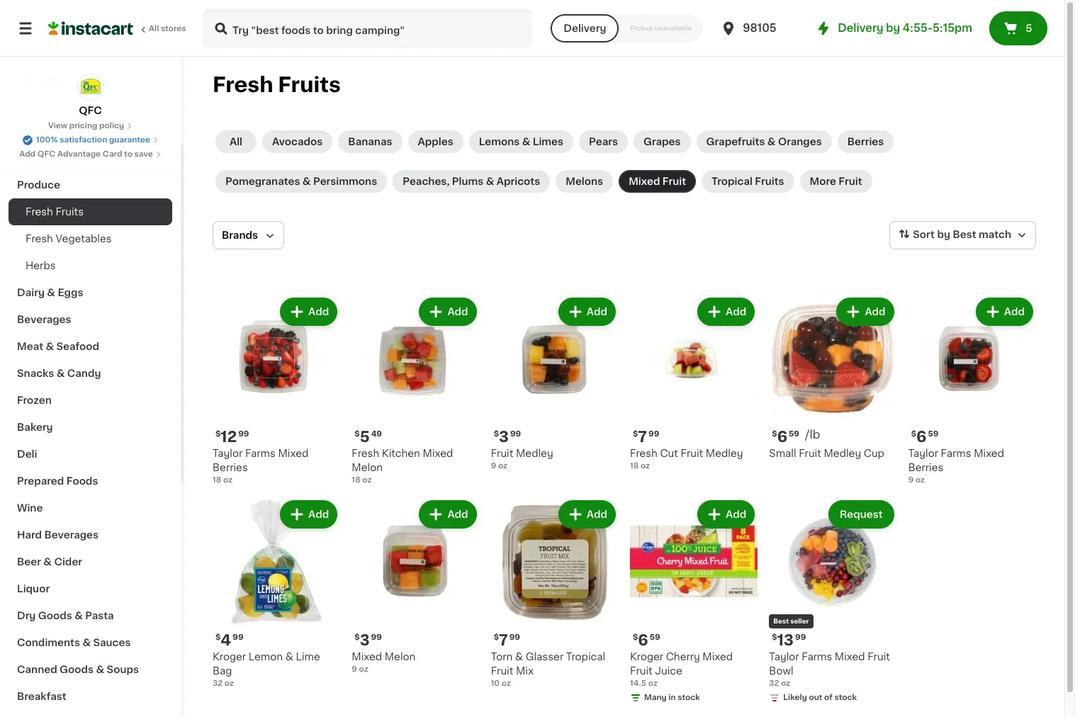Task type: describe. For each thing, give the bounding box(es) containing it.
dairy
[[17, 288, 45, 298]]

& right plums
[[486, 177, 495, 187]]

oranges
[[779, 137, 823, 147]]

beer & cider link
[[9, 549, 172, 576]]

dry goods & pasta link
[[9, 603, 172, 630]]

meat & seafood link
[[9, 333, 172, 360]]

advantage
[[57, 150, 101, 158]]

snacks & candy
[[17, 369, 101, 379]]

product group containing 12
[[213, 295, 341, 487]]

lemons & limes
[[479, 137, 564, 147]]

sort by
[[914, 230, 951, 240]]

fruit inside fresh cut fruit medley 18 oz
[[681, 449, 704, 459]]

98105
[[743, 23, 777, 33]]

$ inside $ 6 59 /lb
[[773, 431, 778, 439]]

recipes
[[17, 126, 59, 136]]

again
[[72, 48, 100, 57]]

more fruit
[[810, 177, 863, 187]]

prepared foods
[[17, 477, 98, 487]]

add for fresh kitchen mixed melon 18 oz
[[448, 307, 469, 317]]

juice
[[656, 666, 683, 676]]

pears
[[589, 137, 619, 147]]

$ 6 59 for taylor farms mixed berries
[[912, 430, 939, 445]]

$ 12 99
[[216, 430, 249, 445]]

taylor farms mixed berries 18 oz
[[213, 449, 309, 485]]

6 for kroger cherry mixed fruit juice
[[639, 633, 649, 648]]

kroger for juice
[[631, 652, 664, 662]]

bag
[[213, 666, 232, 676]]

peaches, plums & apricots link
[[393, 170, 551, 193]]

guarantee
[[109, 136, 150, 144]]

0 horizontal spatial fruits
[[56, 207, 84, 217]]

49
[[371, 431, 382, 439]]

canned goods & soups
[[17, 665, 139, 675]]

goods for canned
[[60, 665, 94, 675]]

taylor for 6
[[909, 449, 939, 459]]

add for kroger lemon & lime bag 32 oz
[[309, 510, 329, 520]]

satisfaction
[[60, 136, 107, 144]]

apples
[[418, 137, 454, 147]]

9 for fruit medley
[[491, 463, 497, 471]]

fruit inside more fruit link
[[839, 177, 863, 187]]

glasser
[[526, 652, 564, 662]]

buy
[[40, 48, 60, 57]]

0 horizontal spatial fresh fruits
[[26, 207, 84, 217]]

add for torn & glasser tropical fruit mix 10 oz
[[587, 510, 608, 520]]

10
[[491, 680, 500, 688]]

beer
[[17, 558, 41, 567]]

1 vertical spatial beverages
[[44, 531, 99, 540]]

fruit inside 'kroger cherry mixed fruit juice 14.5 oz'
[[631, 666, 653, 676]]

add for mixed melon 9 oz
[[448, 510, 469, 520]]

soups
[[107, 665, 139, 675]]

add button for mixed melon 9 oz
[[421, 502, 476, 528]]

& for meat & seafood
[[46, 342, 54, 352]]

9 inside taylor farms mixed berries 9 oz
[[909, 477, 914, 485]]

& for lemons & limes
[[523, 137, 531, 147]]

pomegranates & persimmons
[[226, 177, 377, 187]]

bakery link
[[9, 414, 172, 441]]

99 for taylor farms mixed fruit bowl
[[796, 634, 807, 642]]

peaches, plums & apricots
[[403, 177, 541, 187]]

product group containing 13
[[770, 498, 898, 707]]

add button for taylor farms mixed berries 18 oz
[[282, 299, 336, 325]]

candy
[[67, 369, 101, 379]]

$ 5 49
[[355, 430, 382, 445]]

berries link
[[838, 131, 895, 153]]

oz inside taylor farms mixed berries 18 oz
[[223, 477, 233, 485]]

$6.59 per pound element
[[770, 429, 898, 447]]

add button for torn & glasser tropical fruit mix 10 oz
[[560, 502, 615, 528]]

0 vertical spatial qfc
[[79, 106, 102, 116]]

thanksgiving
[[17, 153, 85, 163]]

grapefruits & oranges link
[[697, 131, 833, 153]]

add for taylor farms mixed berries 9 oz
[[1005, 307, 1026, 317]]

view pricing policy link
[[48, 121, 133, 132]]

oz inside taylor farms mixed berries 9 oz
[[916, 477, 926, 485]]

prepared foods link
[[9, 468, 172, 495]]

$ 6 59 /lb
[[773, 429, 821, 445]]

card
[[103, 150, 122, 158]]

3 for fruit
[[499, 430, 509, 445]]

taylor for 12
[[213, 449, 243, 459]]

18 for 7
[[631, 463, 639, 470]]

grapefruits & oranges
[[707, 137, 823, 147]]

0 horizontal spatial qfc
[[37, 150, 56, 158]]

policy
[[99, 122, 124, 130]]

small fruit medley cup
[[770, 449, 885, 459]]

14.5
[[631, 680, 647, 688]]

add qfc advantage card to save
[[19, 150, 153, 158]]

oz inside kroger lemon & lime bag 32 oz
[[225, 680, 234, 688]]

deli
[[17, 450, 37, 460]]

best for best seller
[[774, 618, 790, 625]]

sauces
[[93, 638, 131, 648]]

$ for taylor farms mixed berries 18 oz
[[216, 431, 221, 439]]

13
[[778, 633, 794, 648]]

mixed for kroger cherry mixed fruit juice 14.5 oz
[[703, 652, 734, 662]]

$ inside $ 13 99
[[773, 634, 778, 642]]

view
[[48, 122, 67, 130]]

grapes
[[644, 137, 681, 147]]

add button for fresh cut fruit medley 18 oz
[[699, 299, 754, 325]]

2 stock from the left
[[835, 694, 858, 702]]

$ 3 99 for fruit
[[494, 430, 521, 445]]

mixed inside mixed fruit link
[[629, 177, 661, 187]]

apricots
[[497, 177, 541, 187]]

service type group
[[551, 14, 704, 43]]

buy it again
[[40, 48, 100, 57]]

5 inside 5 button
[[1026, 23, 1033, 33]]

98105 button
[[721, 9, 806, 48]]

snacks & candy link
[[9, 360, 172, 387]]

best for best match
[[954, 230, 977, 240]]

$ for taylor farms mixed berries 9 oz
[[912, 431, 917, 439]]

5:15pm
[[933, 23, 973, 33]]

delivery by 4:55-5:15pm link
[[816, 20, 973, 37]]

add button for kroger lemon & lime bag 32 oz
[[282, 502, 336, 528]]

limes
[[533, 137, 564, 147]]

berries for 12
[[213, 463, 248, 473]]

$ for mixed melon 9 oz
[[355, 634, 360, 642]]

plums
[[452, 177, 484, 187]]

by for delivery
[[887, 23, 901, 33]]

0 vertical spatial fruits
[[278, 74, 341, 95]]

$ for torn & glasser tropical fruit mix 10 oz
[[494, 634, 499, 642]]

oz inside taylor farms mixed fruit bowl 32 oz
[[782, 680, 791, 688]]

6 inside $ 6 59 /lb
[[778, 430, 788, 445]]

fruit inside mixed fruit link
[[663, 177, 687, 187]]

condiments & sauces link
[[9, 630, 172, 657]]

liquor
[[17, 584, 50, 594]]

99 for torn & glasser tropical fruit mix
[[510, 634, 521, 642]]

4:55-
[[903, 23, 934, 33]]

hard
[[17, 531, 42, 540]]

& for condiments & sauces
[[83, 638, 91, 648]]

more
[[810, 177, 837, 187]]

oz inside mixed melon 9 oz
[[359, 666, 369, 674]]

cup
[[864, 449, 885, 459]]

18 for 12
[[213, 477, 222, 485]]

melon inside fresh kitchen mixed melon 18 oz
[[352, 463, 383, 473]]

fresh vegetables link
[[9, 226, 172, 253]]

tropical fruits link
[[702, 170, 795, 193]]

$ for fresh cut fruit medley 18 oz
[[633, 431, 639, 439]]

farms for 12
[[245, 449, 276, 459]]

Search field
[[204, 10, 531, 47]]

mixed fruit link
[[619, 170, 697, 193]]

herbs
[[26, 261, 56, 271]]

lists link
[[9, 67, 172, 95]]

add inside the add qfc advantage card to save link
[[19, 150, 36, 158]]

request button
[[830, 502, 893, 528]]

apples link
[[408, 131, 464, 153]]

$ 6 59 for kroger cherry mixed fruit juice
[[633, 633, 661, 648]]

torn & glasser tropical fruit mix 10 oz
[[491, 652, 606, 688]]

delivery button
[[551, 14, 620, 43]]

cider
[[54, 558, 82, 567]]

view pricing policy
[[48, 122, 124, 130]]

best match
[[954, 230, 1012, 240]]

pasta
[[85, 611, 114, 621]]

fruit inside the torn & glasser tropical fruit mix 10 oz
[[491, 667, 514, 676]]

99 for kroger lemon & lime bag
[[233, 634, 244, 642]]



Task type: locate. For each thing, give the bounding box(es) containing it.
99 for fresh cut fruit medley
[[649, 431, 660, 439]]

$ 6 59 up taylor farms mixed berries 9 oz
[[912, 430, 939, 445]]

None search field
[[203, 9, 533, 48]]

bananas link
[[339, 131, 403, 153]]

fresh down produce
[[26, 207, 53, 217]]

delivery for delivery
[[564, 23, 607, 33]]

$ for fruit medley 9 oz
[[494, 431, 499, 439]]

32 down bowl at the right of page
[[770, 680, 780, 688]]

qfc logo image
[[77, 74, 104, 101]]

0 horizontal spatial kroger
[[213, 652, 246, 662]]

$ inside $ 12 99
[[216, 431, 221, 439]]

best
[[954, 230, 977, 240], [774, 618, 790, 625]]

melon
[[352, 463, 383, 473], [385, 652, 416, 662]]

99 for fruit medley
[[511, 431, 521, 439]]

0 horizontal spatial farms
[[245, 449, 276, 459]]

& left pasta
[[75, 611, 83, 621]]

fresh
[[213, 74, 273, 95], [26, 207, 53, 217], [26, 234, 53, 244], [352, 449, 380, 459], [631, 449, 658, 459]]

3 medley from the left
[[516, 449, 554, 459]]

it
[[62, 48, 69, 57]]

1 horizontal spatial 6
[[778, 430, 788, 445]]

all link
[[216, 131, 257, 153]]

goods up condiments
[[38, 611, 72, 621]]

out
[[810, 694, 823, 702]]

& for grapefruits & oranges
[[768, 137, 776, 147]]

0 vertical spatial best
[[954, 230, 977, 240]]

add for taylor farms mixed berries 18 oz
[[309, 307, 329, 317]]

0 horizontal spatial $ 7 99
[[494, 633, 521, 648]]

farms for 6
[[942, 449, 972, 459]]

product group containing 4
[[213, 498, 341, 690]]

foods
[[66, 477, 98, 487]]

0 horizontal spatial all
[[149, 25, 159, 33]]

kroger up the bag
[[213, 652, 246, 662]]

bowl
[[770, 666, 794, 676]]

0 horizontal spatial stock
[[678, 694, 701, 702]]

tropical down 'grapefruits'
[[712, 177, 753, 187]]

fresh fruits up fresh vegetables on the left
[[26, 207, 84, 217]]

1 horizontal spatial $ 3 99
[[494, 430, 521, 445]]

2 horizontal spatial berries
[[909, 463, 944, 473]]

9 inside mixed melon 9 oz
[[352, 666, 357, 674]]

0 horizontal spatial melon
[[352, 463, 383, 473]]

18
[[631, 463, 639, 470], [213, 477, 222, 485], [352, 477, 361, 485]]

fresh up all link
[[213, 74, 273, 95]]

$ for kroger lemon & lime bag 32 oz
[[216, 634, 221, 642]]

tropical inside the torn & glasser tropical fruit mix 10 oz
[[567, 652, 606, 662]]

all
[[149, 25, 159, 33], [230, 137, 243, 147]]

best inside field
[[954, 230, 977, 240]]

1 vertical spatial fresh fruits
[[26, 207, 84, 217]]

2 horizontal spatial fruits
[[756, 177, 785, 187]]

tropical fruits
[[712, 177, 785, 187]]

0 vertical spatial melon
[[352, 463, 383, 473]]

0 vertical spatial all
[[149, 25, 159, 33]]

1 vertical spatial $ 3 99
[[355, 633, 382, 648]]

1 horizontal spatial kroger
[[631, 652, 664, 662]]

pears link
[[580, 131, 628, 153]]

add button for taylor farms mixed berries 9 oz
[[978, 299, 1033, 325]]

tropical right glasser
[[567, 652, 606, 662]]

add button for fresh kitchen mixed melon 18 oz
[[421, 299, 476, 325]]

0 horizontal spatial berries
[[213, 463, 248, 473]]

2 horizontal spatial taylor
[[909, 449, 939, 459]]

thanksgiving link
[[9, 145, 172, 172]]

mixed for taylor farms mixed berries 18 oz
[[278, 449, 309, 459]]

0 horizontal spatial tropical
[[567, 652, 606, 662]]

beverages down dairy & eggs
[[17, 315, 71, 325]]

add for fruit medley 9 oz
[[587, 307, 608, 317]]

farms inside taylor farms mixed berries 18 oz
[[245, 449, 276, 459]]

1 horizontal spatial by
[[938, 230, 951, 240]]

berries for 6
[[909, 463, 944, 473]]

& left 'persimmons'
[[303, 177, 311, 187]]

2 horizontal spatial 9
[[909, 477, 914, 485]]

1 horizontal spatial delivery
[[839, 23, 884, 33]]

0 vertical spatial fresh fruits
[[213, 74, 341, 95]]

1 stock from the left
[[678, 694, 701, 702]]

oz inside the torn & glasser tropical fruit mix 10 oz
[[502, 680, 511, 688]]

& for beer & cider
[[44, 558, 52, 567]]

mixed inside mixed melon 9 oz
[[352, 652, 382, 662]]

breakfast
[[17, 692, 66, 702]]

mixed inside fresh kitchen mixed melon 18 oz
[[423, 449, 453, 459]]

fruit inside fruit medley 9 oz
[[491, 449, 514, 459]]

1 horizontal spatial 59
[[790, 431, 800, 439]]

$ left 49
[[355, 431, 360, 439]]

$ up 14.5
[[633, 634, 639, 642]]

qfc link
[[77, 74, 104, 118]]

vegetables
[[56, 234, 112, 244]]

1 horizontal spatial melon
[[385, 652, 416, 662]]

Best match Sort by field
[[890, 221, 1037, 250]]

taylor inside taylor farms mixed berries 18 oz
[[213, 449, 243, 459]]

brands
[[222, 231, 258, 240]]

add button
[[282, 299, 336, 325], [421, 299, 476, 325], [560, 299, 615, 325], [699, 299, 754, 325], [839, 299, 893, 325], [978, 299, 1033, 325], [282, 502, 336, 528], [421, 502, 476, 528], [560, 502, 615, 528], [699, 502, 754, 528]]

qfc down 100%
[[37, 150, 56, 158]]

mixed inside taylor farms mixed berries 18 oz
[[278, 449, 309, 459]]

6 up small
[[778, 430, 788, 445]]

& for snacks & candy
[[57, 369, 65, 379]]

all up pomegranates
[[230, 137, 243, 147]]

grapefruits
[[707, 137, 766, 147]]

1 medley from the left
[[706, 449, 744, 459]]

0 horizontal spatial 7
[[499, 633, 508, 648]]

18 inside fresh cut fruit medley 18 oz
[[631, 463, 639, 470]]

5 button
[[990, 11, 1048, 45]]

mixed inside taylor farms mixed berries 9 oz
[[975, 449, 1005, 459]]

instacart logo image
[[48, 20, 133, 37]]

by for sort
[[938, 230, 951, 240]]

1 horizontal spatial 18
[[352, 477, 361, 485]]

99 up fruit medley 9 oz
[[511, 431, 521, 439]]

2 horizontal spatial medley
[[825, 449, 862, 459]]

0 horizontal spatial delivery
[[564, 23, 607, 33]]

32 down the bag
[[213, 680, 223, 688]]

6 up taylor farms mixed berries 9 oz
[[917, 430, 927, 445]]

$ 7 99
[[633, 430, 660, 445], [494, 633, 521, 648]]

99 up mixed melon 9 oz
[[371, 634, 382, 642]]

add button for fruit medley 9 oz
[[560, 299, 615, 325]]

99 right 12
[[238, 431, 249, 439]]

100% satisfaction guarantee button
[[22, 132, 159, 146]]

mixed inside 'kroger cherry mixed fruit juice 14.5 oz'
[[703, 652, 734, 662]]

condiments
[[17, 638, 80, 648]]

7 up fresh cut fruit medley 18 oz
[[639, 430, 648, 445]]

9
[[491, 463, 497, 471], [909, 477, 914, 485], [352, 666, 357, 674]]

to
[[124, 150, 133, 158]]

& left sauces
[[83, 638, 91, 648]]

product group containing 5
[[352, 295, 480, 487]]

1 vertical spatial by
[[938, 230, 951, 240]]

medley inside fruit medley 9 oz
[[516, 449, 554, 459]]

fresh left cut
[[631, 449, 658, 459]]

& left eggs
[[47, 288, 55, 298]]

fruit inside taylor farms mixed fruit bowl 32 oz
[[868, 652, 891, 662]]

buy it again link
[[9, 38, 172, 67]]

goods for dry
[[38, 611, 72, 621]]

0 horizontal spatial $ 6 59
[[633, 633, 661, 648]]

1 vertical spatial $ 7 99
[[494, 633, 521, 648]]

& up mix
[[516, 652, 524, 662]]

of
[[825, 694, 833, 702]]

0 horizontal spatial 5
[[360, 430, 370, 445]]

medley
[[706, 449, 744, 459], [825, 449, 862, 459], [516, 449, 554, 459]]

& inside 'link'
[[303, 177, 311, 187]]

add
[[19, 150, 36, 158], [309, 307, 329, 317], [448, 307, 469, 317], [587, 307, 608, 317], [726, 307, 747, 317], [866, 307, 886, 317], [1005, 307, 1026, 317], [309, 510, 329, 520], [448, 510, 469, 520], [587, 510, 608, 520], [726, 510, 747, 520]]

$ down best seller
[[773, 634, 778, 642]]

add for fresh cut fruit medley 18 oz
[[726, 307, 747, 317]]

goods
[[38, 611, 72, 621], [60, 665, 94, 675]]

fresh inside fresh cut fruit medley 18 oz
[[631, 449, 658, 459]]

match
[[979, 230, 1012, 240]]

$ up taylor farms mixed berries 9 oz
[[912, 431, 917, 439]]

stock right of
[[835, 694, 858, 702]]

all for all
[[230, 137, 243, 147]]

by inside field
[[938, 230, 951, 240]]

18 for 5
[[352, 477, 361, 485]]

fruits up fresh vegetables on the left
[[56, 207, 84, 217]]

sort
[[914, 230, 936, 240]]

by right sort on the top right
[[938, 230, 951, 240]]

beverages up cider
[[44, 531, 99, 540]]

hard beverages
[[17, 531, 99, 540]]

6 for taylor farms mixed berries
[[917, 430, 927, 445]]

1 32 from the left
[[213, 680, 223, 688]]

1 horizontal spatial stock
[[835, 694, 858, 702]]

6 up 14.5
[[639, 633, 649, 648]]

100% satisfaction guarantee
[[36, 136, 150, 144]]

farms inside taylor farms mixed berries 9 oz
[[942, 449, 972, 459]]

mixed fruit
[[629, 177, 687, 187]]

fresh down $ 5 49
[[352, 449, 380, 459]]

delivery inside button
[[564, 23, 607, 33]]

$ up torn
[[494, 634, 499, 642]]

59 for taylor farms mixed berries
[[929, 431, 939, 439]]

fresh kitchen mixed melon 18 oz
[[352, 449, 453, 485]]

59 left /lb
[[790, 431, 800, 439]]

0 horizontal spatial $ 3 99
[[355, 633, 382, 648]]

oz inside fresh cut fruit medley 18 oz
[[641, 463, 651, 470]]

99 for mixed melon
[[371, 634, 382, 642]]

$ 3 99 up fruit medley 9 oz
[[494, 430, 521, 445]]

likely out of stock
[[784, 694, 858, 702]]

2 32 from the left
[[770, 680, 780, 688]]

mixed for taylor farms mixed berries 9 oz
[[975, 449, 1005, 459]]

fruit
[[663, 177, 687, 187], [839, 177, 863, 187], [681, 449, 704, 459], [799, 449, 822, 459], [491, 449, 514, 459], [868, 652, 891, 662], [631, 666, 653, 676], [491, 667, 514, 676]]

fresh inside fresh fruits link
[[26, 207, 53, 217]]

0 horizontal spatial taylor
[[213, 449, 243, 459]]

7 for fresh
[[639, 430, 648, 445]]

kroger up juice
[[631, 652, 664, 662]]

0 vertical spatial tropical
[[712, 177, 753, 187]]

18 inside fresh kitchen mixed melon 18 oz
[[352, 477, 361, 485]]

0 horizontal spatial best
[[774, 618, 790, 625]]

all stores
[[149, 25, 186, 33]]

$ inside $ 4 99
[[216, 634, 221, 642]]

fresh fruits up avocados
[[213, 74, 341, 95]]

1 horizontal spatial qfc
[[79, 106, 102, 116]]

0 horizontal spatial 18
[[213, 477, 222, 485]]

99
[[238, 431, 249, 439], [649, 431, 660, 439], [511, 431, 521, 439], [233, 634, 244, 642], [371, 634, 382, 642], [796, 634, 807, 642], [510, 634, 521, 642]]

9 for mixed melon
[[352, 666, 357, 674]]

$ up small
[[773, 431, 778, 439]]

99 right 4
[[233, 634, 244, 642]]

99 right 13
[[796, 634, 807, 642]]

farms inside taylor farms mixed fruit bowl 32 oz
[[802, 652, 833, 662]]

$ up fruit medley 9 oz
[[494, 431, 499, 439]]

stock right in
[[678, 694, 701, 702]]

0 horizontal spatial 59
[[650, 634, 661, 642]]

0 horizontal spatial 3
[[360, 633, 370, 648]]

59 for kroger cherry mixed fruit juice
[[650, 634, 661, 642]]

$ up taylor farms mixed berries 18 oz
[[216, 431, 221, 439]]

& right beer
[[44, 558, 52, 567]]

& right meat
[[46, 342, 54, 352]]

2 horizontal spatial 59
[[929, 431, 939, 439]]

& left the 'soups'
[[96, 665, 104, 675]]

0 horizontal spatial 32
[[213, 680, 223, 688]]

taylor inside taylor farms mixed berries 9 oz
[[909, 449, 939, 459]]

3 for mixed
[[360, 633, 370, 648]]

$ up mixed melon 9 oz
[[355, 634, 360, 642]]

1 horizontal spatial $ 7 99
[[633, 430, 660, 445]]

0 vertical spatial beverages
[[17, 315, 71, 325]]

1 vertical spatial qfc
[[37, 150, 56, 158]]

& left limes
[[523, 137, 531, 147]]

snacks
[[17, 369, 54, 379]]

0 vertical spatial 7
[[639, 430, 648, 445]]

& left lime
[[286, 652, 294, 662]]

7 up torn
[[499, 633, 508, 648]]

berries inside taylor farms mixed berries 18 oz
[[213, 463, 248, 473]]

1 vertical spatial fruits
[[756, 177, 785, 187]]

best seller
[[774, 618, 810, 625]]

1 vertical spatial tropical
[[567, 652, 606, 662]]

dairy & eggs
[[17, 288, 83, 298]]

2 horizontal spatial farms
[[942, 449, 972, 459]]

kroger inside 'kroger cherry mixed fruit juice 14.5 oz'
[[631, 652, 664, 662]]

18 inside taylor farms mixed berries 18 oz
[[213, 477, 222, 485]]

$ up the bag
[[216, 634, 221, 642]]

0 vertical spatial 3
[[499, 430, 509, 445]]

1 vertical spatial goods
[[60, 665, 94, 675]]

beverages
[[17, 315, 71, 325], [44, 531, 99, 540]]

1 horizontal spatial medley
[[706, 449, 744, 459]]

3 up fruit medley 9 oz
[[499, 430, 509, 445]]

1 vertical spatial 5
[[360, 430, 370, 445]]

fresh inside fresh vegetables link
[[26, 234, 53, 244]]

1 horizontal spatial best
[[954, 230, 977, 240]]

1 vertical spatial all
[[230, 137, 243, 147]]

59 up taylor farms mixed berries 9 oz
[[929, 431, 939, 439]]

32 inside kroger lemon & lime bag 32 oz
[[213, 680, 223, 688]]

$ for fresh kitchen mixed melon 18 oz
[[355, 431, 360, 439]]

1 horizontal spatial all
[[230, 137, 243, 147]]

0 vertical spatial $ 3 99
[[494, 430, 521, 445]]

$ 4 99
[[216, 633, 244, 648]]

1 horizontal spatial 5
[[1026, 23, 1033, 33]]

$ 7 99 up fresh cut fruit medley 18 oz
[[633, 430, 660, 445]]

avocados link
[[262, 131, 333, 153]]

save
[[134, 150, 153, 158]]

2 vertical spatial 9
[[352, 666, 357, 674]]

& for torn & glasser tropical fruit mix 10 oz
[[516, 652, 524, 662]]

2 kroger from the left
[[631, 652, 664, 662]]

$ 7 99 for fresh
[[633, 430, 660, 445]]

32 for bowl
[[770, 680, 780, 688]]

1 horizontal spatial $ 6 59
[[912, 430, 939, 445]]

1 horizontal spatial berries
[[848, 137, 885, 147]]

fruits down grapefruits & oranges
[[756, 177, 785, 187]]

taylor down 12
[[213, 449, 243, 459]]

deli link
[[9, 441, 172, 468]]

mixed inside taylor farms mixed fruit bowl 32 oz
[[835, 652, 866, 662]]

32 inside taylor farms mixed fruit bowl 32 oz
[[770, 680, 780, 688]]

99 inside $ 4 99
[[233, 634, 244, 642]]

breakfast link
[[9, 684, 172, 711]]

1 vertical spatial melon
[[385, 652, 416, 662]]

fresh fruits link
[[9, 199, 172, 226]]

& inside kroger lemon & lime bag 32 oz
[[286, 652, 294, 662]]

0 horizontal spatial 6
[[639, 633, 649, 648]]

1 horizontal spatial 9
[[491, 463, 497, 471]]

melon inside mixed melon 9 oz
[[385, 652, 416, 662]]

1 horizontal spatial farms
[[802, 652, 833, 662]]

best left match
[[954, 230, 977, 240]]

32 for bag
[[213, 680, 223, 688]]

4
[[221, 633, 231, 648]]

liquor link
[[9, 576, 172, 603]]

all left stores
[[149, 25, 159, 33]]

lemons & limes link
[[469, 131, 574, 153]]

1 horizontal spatial 3
[[499, 430, 509, 445]]

fruits up avocados
[[278, 74, 341, 95]]

$ 13 99
[[773, 633, 807, 648]]

2 vertical spatial fruits
[[56, 207, 84, 217]]

99 inside $ 13 99
[[796, 634, 807, 642]]

7 for torn
[[499, 633, 508, 648]]

mixed for fresh kitchen mixed melon 18 oz
[[423, 449, 453, 459]]

59 up juice
[[650, 634, 661, 642]]

goods inside dry goods & pasta link
[[38, 611, 72, 621]]

lemon
[[249, 652, 283, 662]]

0 horizontal spatial 9
[[352, 666, 357, 674]]

goods inside canned goods & soups link
[[60, 665, 94, 675]]

2 medley from the left
[[825, 449, 862, 459]]

fresh up herbs
[[26, 234, 53, 244]]

condiments & sauces
[[17, 638, 131, 648]]

1 vertical spatial 3
[[360, 633, 370, 648]]

& left oranges
[[768, 137, 776, 147]]

recipes link
[[9, 118, 172, 145]]

medley inside fresh cut fruit medley 18 oz
[[706, 449, 744, 459]]

2 horizontal spatial 6
[[917, 430, 927, 445]]

oz inside fruit medley 9 oz
[[499, 463, 508, 471]]

taylor right cup
[[909, 449, 939, 459]]

2 horizontal spatial 18
[[631, 463, 639, 470]]

99 up fresh cut fruit medley 18 oz
[[649, 431, 660, 439]]

all for all stores
[[149, 25, 159, 33]]

$ 3 99 for mixed
[[355, 633, 382, 648]]

1 horizontal spatial 32
[[770, 680, 780, 688]]

by left 4:55-
[[887, 23, 901, 33]]

1 horizontal spatial tropical
[[712, 177, 753, 187]]

1 vertical spatial 9
[[909, 477, 914, 485]]

lime
[[296, 652, 320, 662]]

& for pomegranates & persimmons
[[303, 177, 311, 187]]

kroger inside kroger lemon & lime bag 32 oz
[[213, 652, 246, 662]]

32
[[213, 680, 223, 688], [770, 680, 780, 688]]

fresh inside fresh kitchen mixed melon 18 oz
[[352, 449, 380, 459]]

1 vertical spatial $ 6 59
[[633, 633, 661, 648]]

tropical
[[712, 177, 753, 187], [567, 652, 606, 662]]

$ 7 99 for torn
[[494, 633, 521, 648]]

stores
[[161, 25, 186, 33]]

prepared
[[17, 477, 64, 487]]

best left seller
[[774, 618, 790, 625]]

1 horizontal spatial 7
[[639, 430, 648, 445]]

99 inside $ 12 99
[[238, 431, 249, 439]]

taylor inside taylor farms mixed fruit bowl 32 oz
[[770, 652, 800, 662]]

1 horizontal spatial fresh fruits
[[213, 74, 341, 95]]

0 vertical spatial goods
[[38, 611, 72, 621]]

all stores link
[[48, 9, 187, 48]]

1 horizontal spatial taylor
[[770, 652, 800, 662]]

oz inside fresh kitchen mixed melon 18 oz
[[363, 477, 372, 485]]

likely
[[784, 694, 808, 702]]

& for dairy & eggs
[[47, 288, 55, 298]]

kitchen
[[382, 449, 421, 459]]

kroger for bag
[[213, 652, 246, 662]]

0 vertical spatial 9
[[491, 463, 497, 471]]

$ up fresh cut fruit medley 18 oz
[[633, 431, 639, 439]]

0 vertical spatial 5
[[1026, 23, 1033, 33]]

lemons
[[479, 137, 520, 147]]

59 inside $ 6 59 /lb
[[790, 431, 800, 439]]

3 up mixed melon 9 oz
[[360, 633, 370, 648]]

1 vertical spatial best
[[774, 618, 790, 625]]

taylor up bowl at the right of page
[[770, 652, 800, 662]]

delivery for delivery by 4:55-5:15pm
[[839, 23, 884, 33]]

99 for taylor farms mixed berries
[[238, 431, 249, 439]]

berries inside taylor farms mixed berries 9 oz
[[909, 463, 944, 473]]

goods down condiments & sauces
[[60, 665, 94, 675]]

$ 7 99 up torn
[[494, 633, 521, 648]]

product group
[[213, 295, 341, 487], [352, 295, 480, 487], [491, 295, 619, 473], [631, 295, 758, 473], [770, 295, 898, 461], [909, 295, 1037, 487], [213, 498, 341, 690], [352, 498, 480, 676], [491, 498, 619, 690], [631, 498, 758, 707], [770, 498, 898, 707]]

9 inside fruit medley 9 oz
[[491, 463, 497, 471]]

oz inside 'kroger cherry mixed fruit juice 14.5 oz'
[[649, 680, 658, 688]]

qfc up view pricing policy link at the top left
[[79, 106, 102, 116]]

0 horizontal spatial by
[[887, 23, 901, 33]]

$ 6 59 up juice
[[633, 633, 661, 648]]

0 vertical spatial $ 7 99
[[633, 430, 660, 445]]

pomegranates & persimmons link
[[216, 170, 387, 193]]

request
[[840, 510, 884, 520]]

$ inside $ 5 49
[[355, 431, 360, 439]]

beverages inside 'link'
[[17, 315, 71, 325]]

cut
[[661, 449, 679, 459]]

& inside the torn & glasser tropical fruit mix 10 oz
[[516, 652, 524, 662]]

99 up torn
[[510, 634, 521, 642]]

mixed for taylor farms mixed fruit bowl 32 oz
[[835, 652, 866, 662]]

0 vertical spatial $ 6 59
[[912, 430, 939, 445]]

in
[[669, 694, 676, 702]]

0 horizontal spatial medley
[[516, 449, 554, 459]]

delivery
[[839, 23, 884, 33], [564, 23, 607, 33]]

& left candy
[[57, 369, 65, 379]]

1 horizontal spatial fruits
[[278, 74, 341, 95]]

0 vertical spatial by
[[887, 23, 901, 33]]

taylor
[[213, 449, 243, 459], [909, 449, 939, 459], [770, 652, 800, 662]]

1 vertical spatial 7
[[499, 633, 508, 648]]

1 kroger from the left
[[213, 652, 246, 662]]

$ 3 99 up mixed melon 9 oz
[[355, 633, 382, 648]]



Task type: vqa. For each thing, say whether or not it's contained in the screenshot.
rightmost farms
yes



